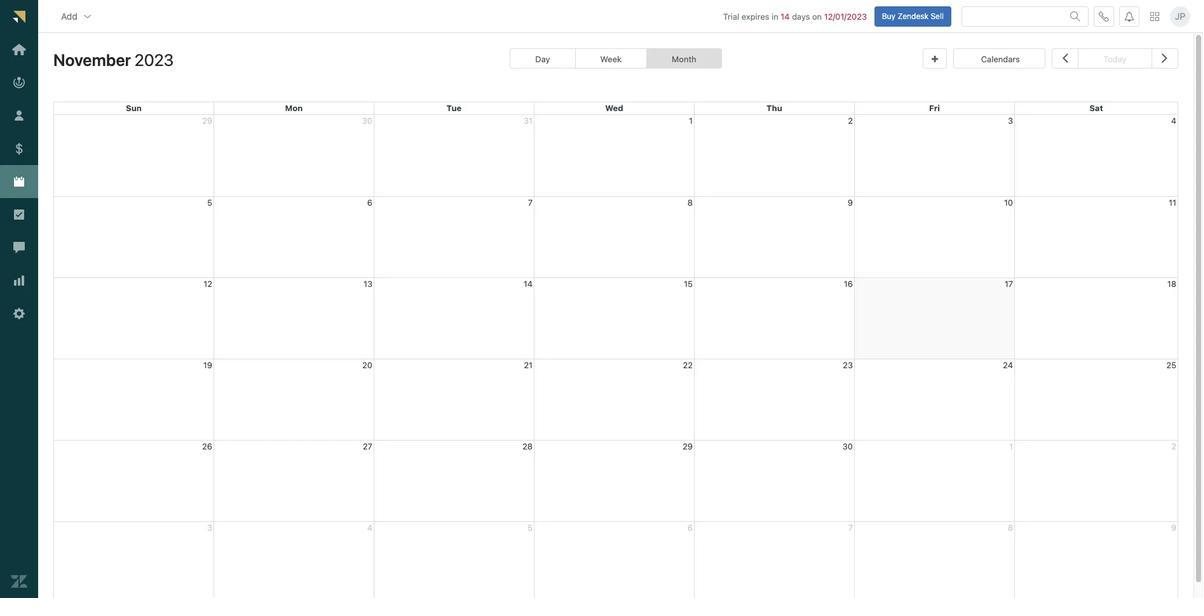 Task type: describe. For each thing, give the bounding box(es) containing it.
sun
[[126, 103, 142, 113]]

add
[[61, 11, 77, 21]]

zendesk
[[898, 11, 929, 21]]

1 horizontal spatial 6
[[688, 523, 693, 533]]

trial expires in 14 days on 12/01/2023
[[723, 11, 867, 21]]

0 vertical spatial 8
[[687, 197, 693, 208]]

1 vertical spatial 4
[[367, 523, 372, 533]]

22
[[683, 360, 693, 370]]

1 vertical spatial 3
[[207, 523, 212, 533]]

today
[[1103, 54, 1126, 64]]

in
[[772, 11, 778, 21]]

angle left image
[[1062, 50, 1068, 66]]

0 horizontal spatial 9
[[848, 197, 853, 208]]

plus image
[[932, 55, 938, 64]]

26
[[202, 441, 212, 452]]

0 horizontal spatial 2
[[848, 115, 853, 126]]

25
[[1166, 360, 1176, 370]]

0 horizontal spatial 7
[[528, 197, 533, 208]]

calendars
[[981, 54, 1020, 64]]

buy zendesk sell
[[882, 11, 944, 21]]

1 horizontal spatial 1
[[1009, 441, 1013, 452]]

0 horizontal spatial 5
[[207, 197, 212, 208]]

0 vertical spatial 29
[[202, 115, 212, 126]]

12/01/2023
[[824, 11, 867, 21]]

17
[[1005, 279, 1013, 289]]

15
[[684, 279, 693, 289]]

november 2023
[[53, 50, 174, 69]]

12
[[204, 279, 212, 289]]

27
[[363, 441, 372, 452]]

thu
[[767, 103, 782, 113]]

0 horizontal spatial 30
[[362, 115, 372, 126]]

28
[[522, 441, 533, 452]]

21
[[524, 360, 533, 370]]

2023
[[135, 50, 174, 69]]

18
[[1167, 279, 1176, 289]]

on
[[812, 11, 822, 21]]

1 vertical spatial 7
[[848, 523, 853, 533]]

jp
[[1175, 11, 1185, 22]]

buy zendesk sell button
[[874, 6, 951, 26]]



Task type: locate. For each thing, give the bounding box(es) containing it.
0 horizontal spatial 14
[[524, 279, 533, 289]]

0 horizontal spatial 29
[[202, 115, 212, 126]]

1
[[689, 115, 693, 126], [1009, 441, 1013, 452]]

bell image
[[1124, 11, 1134, 21]]

11
[[1169, 197, 1176, 208]]

0 vertical spatial 5
[[207, 197, 212, 208]]

chevron down image
[[82, 11, 93, 21]]

search image
[[1070, 11, 1080, 21]]

zendesk products image
[[1150, 12, 1159, 21]]

1 horizontal spatial 9
[[1171, 523, 1176, 533]]

13
[[364, 279, 372, 289]]

1 vertical spatial 9
[[1171, 523, 1176, 533]]

1 horizontal spatial 14
[[781, 11, 790, 21]]

0 vertical spatial 1
[[689, 115, 693, 126]]

19
[[203, 360, 212, 370]]

trial
[[723, 11, 739, 21]]

tue
[[447, 103, 462, 113]]

31
[[524, 115, 533, 126]]

0 horizontal spatial 3
[[207, 523, 212, 533]]

1 horizontal spatial 2
[[1171, 441, 1176, 452]]

month
[[672, 54, 696, 64]]

day
[[535, 54, 550, 64]]

days
[[792, 11, 810, 21]]

1 vertical spatial 1
[[1009, 441, 1013, 452]]

1 vertical spatial 29
[[683, 441, 693, 452]]

20
[[362, 360, 372, 370]]

3
[[1008, 115, 1013, 126], [207, 523, 212, 533]]

1 vertical spatial 5
[[528, 523, 533, 533]]

jp button
[[1170, 6, 1190, 26]]

23
[[843, 360, 853, 370]]

6
[[367, 197, 372, 208], [688, 523, 693, 533]]

november
[[53, 50, 131, 69]]

1 horizontal spatial 4
[[1171, 115, 1176, 126]]

9
[[848, 197, 853, 208], [1171, 523, 1176, 533]]

add button
[[51, 4, 103, 29]]

1 vertical spatial 6
[[688, 523, 693, 533]]

mon
[[285, 103, 303, 113]]

1 horizontal spatial 30
[[843, 441, 853, 452]]

expires
[[742, 11, 769, 21]]

10
[[1004, 197, 1013, 208]]

0 vertical spatial 4
[[1171, 115, 1176, 126]]

0 vertical spatial 9
[[848, 197, 853, 208]]

0 vertical spatial 2
[[848, 115, 853, 126]]

1 vertical spatial 30
[[843, 441, 853, 452]]

8
[[687, 197, 693, 208], [1008, 523, 1013, 533]]

week
[[600, 54, 622, 64]]

angle right image
[[1162, 50, 1168, 66]]

4
[[1171, 115, 1176, 126], [367, 523, 372, 533]]

24
[[1003, 360, 1013, 370]]

0 vertical spatial 7
[[528, 197, 533, 208]]

calls image
[[1099, 11, 1109, 21]]

0 horizontal spatial 4
[[367, 523, 372, 533]]

0 vertical spatial 6
[[367, 197, 372, 208]]

16
[[844, 279, 853, 289]]

1 horizontal spatial 3
[[1008, 115, 1013, 126]]

zendesk image
[[11, 574, 27, 590]]

1 horizontal spatial 7
[[848, 523, 853, 533]]

1 horizontal spatial 5
[[528, 523, 533, 533]]

sat
[[1089, 103, 1103, 113]]

buy
[[882, 11, 895, 21]]

0 horizontal spatial 8
[[687, 197, 693, 208]]

29
[[202, 115, 212, 126], [683, 441, 693, 452]]

1 vertical spatial 14
[[524, 279, 533, 289]]

1 horizontal spatial 29
[[683, 441, 693, 452]]

fri
[[929, 103, 940, 113]]

7
[[528, 197, 533, 208], [848, 523, 853, 533]]

1 vertical spatial 2
[[1171, 441, 1176, 452]]

2
[[848, 115, 853, 126], [1171, 441, 1176, 452]]

0 horizontal spatial 1
[[689, 115, 693, 126]]

wed
[[605, 103, 623, 113]]

14
[[781, 11, 790, 21], [524, 279, 533, 289]]

30
[[362, 115, 372, 126], [843, 441, 853, 452]]

0 vertical spatial 14
[[781, 11, 790, 21]]

0 horizontal spatial 6
[[367, 197, 372, 208]]

sell
[[931, 11, 944, 21]]

1 vertical spatial 8
[[1008, 523, 1013, 533]]

5
[[207, 197, 212, 208], [528, 523, 533, 533]]

1 horizontal spatial 8
[[1008, 523, 1013, 533]]

0 vertical spatial 3
[[1008, 115, 1013, 126]]

0 vertical spatial 30
[[362, 115, 372, 126]]



Task type: vqa. For each thing, say whether or not it's contained in the screenshot.
the Learn about reports link
no



